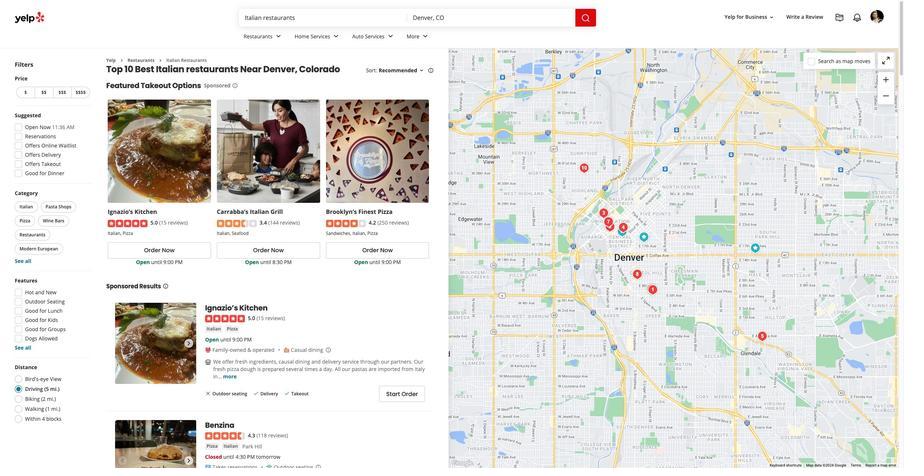 Task type: locate. For each thing, give the bounding box(es) containing it.
jovanina's broken italian image
[[602, 215, 616, 230]]

2 next image from the top
[[185, 457, 193, 466]]

4.3 star rating image
[[205, 433, 245, 440]]

16 takes reservations v2 image
[[205, 465, 211, 468]]

1 vertical spatial 16 info v2 image
[[232, 83, 238, 89]]

2 16 checkmark v2 image from the left
[[284, 391, 290, 397]]

1 24 chevron down v2 image from the left
[[386, 32, 395, 41]]

slideshow element
[[115, 303, 196, 384], [115, 420, 196, 468]]

1 none field from the left
[[239, 9, 407, 27]]

1 next image from the top
[[185, 339, 193, 348]]

info icon image
[[326, 347, 332, 353], [326, 347, 332, 353], [316, 465, 321, 468], [316, 465, 321, 468]]

previous image for ignazio's kitchen image
[[118, 339, 127, 348]]

16 chevron down v2 image
[[419, 68, 425, 74]]

option group
[[13, 364, 92, 425]]

16 chevron right v2 image
[[158, 58, 164, 63]]

1 24 chevron down v2 image from the left
[[274, 32, 283, 41]]

1 horizontal spatial 5 star rating image
[[205, 315, 245, 323]]

1 vertical spatial next image
[[185, 457, 193, 466]]

0 horizontal spatial 16 checkmark v2 image
[[253, 391, 259, 397]]

1 horizontal spatial 24 chevron down v2 image
[[421, 32, 430, 41]]

1 horizontal spatial 24 chevron down v2 image
[[332, 32, 341, 41]]

2 none field from the left
[[407, 9, 576, 27]]

next image
[[185, 339, 193, 348], [185, 457, 193, 466]]

16 info v2 image
[[428, 68, 434, 74], [232, 83, 238, 89]]

16 checkmark v2 image
[[253, 391, 259, 397], [284, 391, 290, 397]]

16 close v2 image
[[205, 391, 211, 397]]

benzina image
[[115, 420, 196, 468]]

0 vertical spatial next image
[[185, 339, 193, 348]]

next image for 16 takes reservations v2 image
[[185, 457, 193, 466]]

24 chevron down v2 image
[[386, 32, 395, 41], [421, 32, 430, 41]]

16 info v2 image
[[163, 283, 169, 289]]

gattara image
[[637, 230, 652, 245]]

business categories element
[[238, 27, 884, 48]]

odyssey italian restaurant image
[[645, 282, 660, 297]]

map region
[[449, 48, 899, 468]]

2 slideshow element from the top
[[115, 420, 196, 468]]

16 chevron down v2 image
[[769, 14, 775, 20]]

1 vertical spatial previous image
[[118, 457, 127, 466]]

tavernetta image
[[597, 206, 612, 221]]

0 vertical spatial slideshow element
[[115, 303, 196, 384]]

0 horizontal spatial 24 chevron down v2 image
[[274, 32, 283, 41]]

panzano image
[[616, 220, 631, 235]]

difranco's image
[[630, 267, 645, 282]]

None search field
[[239, 9, 596, 27]]

zoom out image
[[882, 92, 891, 100]]

0 horizontal spatial 16 info v2 image
[[232, 83, 238, 89]]

things to do, nail salons, plumbers search field
[[239, 9, 407, 27]]

address, neighborhood, city, state or zip search field
[[407, 9, 576, 27]]

0 vertical spatial previous image
[[118, 339, 127, 348]]

2 previous image from the top
[[118, 457, 127, 466]]

previous image
[[118, 339, 127, 348], [118, 457, 127, 466]]

5 star rating image
[[108, 220, 148, 227], [205, 315, 245, 323]]

1 vertical spatial slideshow element
[[115, 420, 196, 468]]

1 16 checkmark v2 image from the left
[[253, 391, 259, 397]]

group
[[879, 72, 895, 104], [15, 75, 92, 100], [13, 112, 92, 179], [13, 190, 92, 265], [13, 277, 92, 352]]

1 slideshow element from the top
[[115, 303, 196, 384]]

0 vertical spatial 16 info v2 image
[[428, 68, 434, 74]]

brooklyn's finest pizza image
[[615, 224, 630, 239]]

gaetano's image
[[577, 161, 592, 176]]

zoom in image
[[882, 75, 891, 84]]

0 horizontal spatial 24 chevron down v2 image
[[386, 32, 395, 41]]

next image left 16 takes reservations v2 image
[[185, 457, 193, 466]]

1 previous image from the top
[[118, 339, 127, 348]]

1 horizontal spatial 16 checkmark v2 image
[[284, 391, 290, 397]]

next image left 16 family owned v2 icon
[[185, 339, 193, 348]]

2 24 chevron down v2 image from the left
[[332, 32, 341, 41]]

0 horizontal spatial 5 star rating image
[[108, 220, 148, 227]]

16 casual dining v2 image
[[284, 347, 290, 353]]

None field
[[239, 9, 407, 27], [407, 9, 576, 27]]

angelo's taverna image
[[646, 283, 661, 298]]

24 chevron down v2 image
[[274, 32, 283, 41], [332, 32, 341, 41]]



Task type: describe. For each thing, give the bounding box(es) containing it.
benzina image
[[749, 241, 763, 256]]

bella italia image
[[756, 329, 770, 344]]

slideshow element for 16 takes reservations v2 image
[[115, 420, 196, 468]]

google image
[[451, 459, 475, 468]]

slideshow element for 16 family owned v2 icon
[[115, 303, 196, 384]]

next image for 16 family owned v2 icon
[[185, 339, 193, 348]]

0 vertical spatial 5 star rating image
[[108, 220, 148, 227]]

1 horizontal spatial 16 info v2 image
[[428, 68, 434, 74]]

4.2 star rating image
[[326, 220, 366, 227]]

16 family owned v2 image
[[205, 347, 211, 353]]

none field address, neighborhood, city, state or zip
[[407, 9, 576, 27]]

expand map image
[[882, 56, 891, 65]]

2 24 chevron down v2 image from the left
[[421, 32, 430, 41]]

search image
[[582, 14, 590, 22]]

user actions element
[[719, 9, 895, 55]]

none field things to do, nail salons, plumbers
[[239, 9, 407, 27]]

ignazio's kitchen image
[[115, 303, 196, 384]]

osteria marco image
[[603, 220, 618, 234]]

3.4 star rating image
[[217, 220, 257, 227]]

16 bizhouse v2 image
[[205, 359, 211, 365]]

previous image for benzina image on the left
[[118, 457, 127, 466]]

16 chevron right v2 image
[[119, 58, 125, 63]]

projects image
[[836, 13, 845, 22]]

vanilla i. image
[[871, 10, 884, 23]]

notifications image
[[853, 13, 862, 22]]

16 outdoor seating v2 image
[[267, 465, 273, 468]]

1 vertical spatial 5 star rating image
[[205, 315, 245, 323]]



Task type: vqa. For each thing, say whether or not it's contained in the screenshot.
Sort:
no



